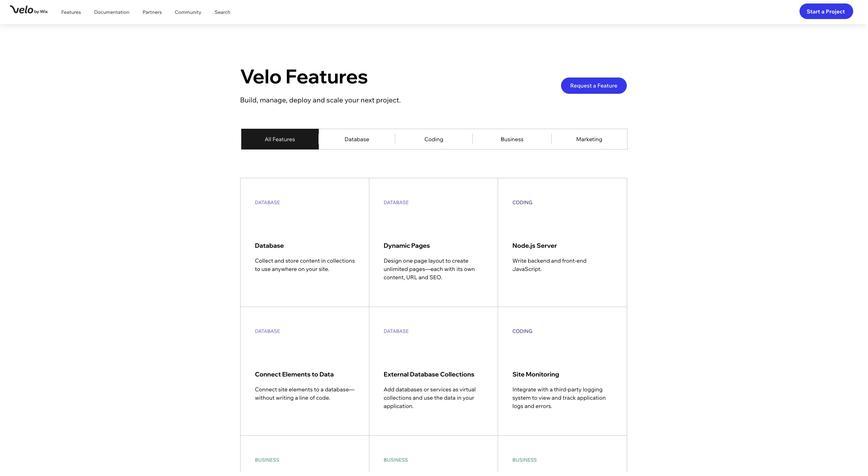 Task type: describe. For each thing, give the bounding box(es) containing it.
site monitoring
[[513, 371, 560, 379]]

0 horizontal spatial database
[[255, 242, 284, 250]]

manage,
[[260, 96, 288, 104]]

request a feature
[[571, 82, 618, 89]]

services
[[431, 386, 452, 393]]

content
[[300, 257, 320, 264]]

with inside integrate with a third-party logging system to view and track application logs and errors.
[[538, 386, 549, 393]]

collect
[[255, 257, 273, 264]]

site.
[[319, 266, 329, 273]]

own
[[464, 266, 475, 273]]

one
[[403, 257, 413, 264]]

the
[[434, 395, 443, 401]]

2 horizontal spatial database
[[410, 371, 439, 379]]

code.
[[316, 395, 330, 401]]

url
[[407, 274, 418, 281]]

use inside add databases or services as virtual collections and use the data in your application.
[[424, 395, 433, 401]]

marketing button
[[552, 129, 628, 150]]

database for connect elements to data
[[255, 328, 280, 335]]

collections inside collect and store content in collections to use anywhere on your site.
[[327, 257, 355, 264]]

business button
[[473, 129, 552, 150]]

unlimited
[[384, 266, 408, 273]]

use inside collect and store content in collections to use anywhere on your site.
[[262, 266, 271, 273]]

and inside add databases or services as virtual collections and use the data in your application.
[[413, 395, 423, 401]]

deploy
[[289, 96, 311, 104]]

view
[[539, 395, 551, 401]]

of
[[310, 395, 315, 401]]

site
[[278, 386, 288, 393]]

in inside collect and store content in collections to use anywhere on your site.
[[321, 257, 326, 264]]

node.js
[[513, 242, 536, 250]]

or
[[424, 386, 429, 393]]

layout
[[429, 257, 445, 264]]

feature
[[598, 82, 618, 89]]

external
[[384, 371, 409, 379]]

0 vertical spatial features
[[61, 9, 81, 15]]

anywhere
[[272, 266, 297, 273]]

features for all features
[[273, 136, 295, 143]]

connect site elements to a database— without writing a line of code.
[[255, 386, 355, 401]]

collections
[[440, 371, 475, 379]]

connect for connect elements to data
[[255, 371, 281, 379]]

add databases or services as virtual collections and use the data in your application.
[[384, 386, 476, 410]]

your inside add databases or services as virtual collections and use the data in your application.
[[463, 395, 475, 401]]

write
[[513, 257, 527, 264]]

search link
[[210, 3, 239, 21]]

elements
[[289, 386, 313, 393]]

page
[[414, 257, 427, 264]]

to inside "design one page layout to create unlimited pages—each with its own content, url and seo."
[[446, 257, 451, 264]]

request
[[571, 82, 592, 89]]

site
[[513, 371, 525, 379]]

all features button
[[241, 129, 319, 150]]

community
[[175, 9, 201, 15]]

all features
[[265, 136, 295, 143]]

as
[[453, 386, 459, 393]]

marketing
[[577, 136, 603, 143]]

database for dynamic pages
[[384, 200, 409, 206]]

dynamic
[[384, 242, 410, 250]]

elements
[[282, 371, 311, 379]]

coding for node.js
[[513, 200, 533, 206]]

next
[[361, 96, 375, 104]]

project.
[[376, 96, 401, 104]]

content,
[[384, 274, 405, 281]]

database inside "button"
[[345, 136, 369, 143]]

virtual
[[460, 386, 476, 393]]

velo features
[[240, 64, 368, 88]]

coding button
[[395, 129, 473, 150]]

and down third-
[[552, 395, 562, 401]]

documentation
[[94, 9, 129, 15]]

features for velo features
[[286, 64, 368, 88]]

server
[[537, 242, 557, 250]]

and left scale
[[313, 96, 325, 104]]

velo
[[240, 64, 282, 88]]

list containing database
[[240, 178, 628, 472]]

business
[[501, 136, 524, 143]]

node.js server
[[513, 242, 557, 250]]

and down system
[[525, 403, 535, 410]]

writing
[[276, 395, 294, 401]]

search
[[215, 9, 231, 15]]

database for database
[[255, 200, 280, 206]]

scale
[[327, 96, 343, 104]]

business for to
[[255, 457, 279, 463]]

and inside "design one page layout to create unlimited pages—each with its own content, url and seo."
[[419, 274, 429, 281]]

to inside connect site elements to a database— without writing a line of code.
[[314, 386, 320, 393]]

integrate
[[513, 386, 537, 393]]

end
[[577, 257, 587, 264]]

pages
[[412, 242, 430, 250]]

party
[[568, 386, 582, 393]]

to inside integrate with a third-party logging system to view and track application logs and errors.
[[532, 395, 538, 401]]

a left line
[[295, 395, 298, 401]]

seo.
[[430, 274, 443, 281]]



Task type: vqa. For each thing, say whether or not it's contained in the screenshot.
Statement
no



Task type: locate. For each thing, give the bounding box(es) containing it.
in
[[321, 257, 326, 264], [457, 395, 462, 401]]

0 vertical spatial coding
[[513, 200, 533, 206]]

collections up site.
[[327, 257, 355, 264]]

logging
[[583, 386, 603, 393]]

1 vertical spatial your
[[306, 266, 318, 273]]

to
[[446, 257, 451, 264], [255, 266, 260, 273], [312, 371, 318, 379], [314, 386, 320, 393], [532, 395, 538, 401]]

system
[[513, 395, 531, 401]]

with inside "design one page layout to create unlimited pages—each with its own content, url and seo."
[[445, 266, 456, 273]]

database—
[[325, 386, 355, 393]]

a inside start a project link
[[822, 8, 825, 15]]

with
[[445, 266, 456, 273], [538, 386, 549, 393]]

without
[[255, 395, 275, 401]]

connect inside connect site elements to a database— without writing a line of code.
[[255, 386, 277, 393]]

a left third-
[[550, 386, 553, 393]]

write backend and front-end javascript.
[[513, 257, 587, 273]]

and left front-
[[552, 257, 561, 264]]

1 vertical spatial features
[[286, 64, 368, 88]]

partners
[[143, 9, 162, 15]]

a right the start
[[822, 8, 825, 15]]

1 horizontal spatial database
[[345, 136, 369, 143]]

line
[[299, 395, 309, 401]]

2 vertical spatial database
[[410, 371, 439, 379]]

database for external database collections
[[384, 328, 409, 335]]

1 vertical spatial collections
[[384, 395, 412, 401]]

design
[[384, 257, 402, 264]]

your down content
[[306, 266, 318, 273]]

to down collect on the left
[[255, 266, 260, 273]]

connect for connect site elements to a database— without writing a line of code.
[[255, 386, 277, 393]]

backend
[[528, 257, 550, 264]]

0 vertical spatial collections
[[327, 257, 355, 264]]

to inside collect and store content in collections to use anywhere on your site.
[[255, 266, 260, 273]]

with up view
[[538, 386, 549, 393]]

2 coding from the top
[[513, 328, 533, 335]]

project
[[826, 8, 846, 15]]

your down virtual
[[463, 395, 475, 401]]

design one page layout to create unlimited pages—each with its own content, url and seo.
[[384, 257, 475, 281]]

in down as
[[457, 395, 462, 401]]

1 connect from the top
[[255, 371, 281, 379]]

third-
[[554, 386, 568, 393]]

1 vertical spatial use
[[424, 395, 433, 401]]

features inside button
[[273, 136, 295, 143]]

track
[[563, 395, 576, 401]]

0 horizontal spatial use
[[262, 266, 271, 273]]

collections up application.
[[384, 395, 412, 401]]

in up site.
[[321, 257, 326, 264]]

2 business from the left
[[384, 457, 408, 463]]

store
[[286, 257, 299, 264]]

2 vertical spatial features
[[273, 136, 295, 143]]

create
[[452, 257, 469, 264]]

0 vertical spatial with
[[445, 266, 456, 273]]

its
[[457, 266, 463, 273]]

in inside add databases or services as virtual collections and use the data in your application.
[[457, 395, 462, 401]]

2 horizontal spatial your
[[463, 395, 475, 401]]

business for collections
[[384, 457, 408, 463]]

use down or
[[424, 395, 433, 401]]

request a feature link
[[561, 78, 627, 94]]

0 vertical spatial your
[[345, 96, 359, 104]]

coding
[[513, 200, 533, 206], [513, 328, 533, 335]]

connect up the without
[[255, 386, 277, 393]]

start
[[807, 8, 821, 15]]

coding
[[425, 136, 444, 143]]

0 horizontal spatial with
[[445, 266, 456, 273]]

javascript.
[[513, 266, 542, 273]]

pages—each
[[409, 266, 443, 273]]

your inside collect and store content in collections to use anywhere on your site.
[[306, 266, 318, 273]]

1 business from the left
[[255, 457, 279, 463]]

and
[[313, 96, 325, 104], [275, 257, 284, 264], [552, 257, 561, 264], [419, 274, 429, 281], [413, 395, 423, 401], [552, 395, 562, 401], [525, 403, 535, 410]]

build,
[[240, 96, 258, 104]]

2 connect from the top
[[255, 386, 277, 393]]

start a project link
[[800, 3, 854, 19]]

to up of
[[314, 386, 320, 393]]

database button
[[318, 129, 396, 150]]

a inside "request a feature" link
[[594, 82, 597, 89]]

application
[[577, 395, 606, 401]]

your left next
[[345, 96, 359, 104]]

to left data
[[312, 371, 318, 379]]

application.
[[384, 403, 414, 410]]

0 horizontal spatial your
[[306, 266, 318, 273]]

your
[[345, 96, 359, 104], [306, 266, 318, 273], [463, 395, 475, 401]]

and inside collect and store content in collections to use anywhere on your site.
[[275, 257, 284, 264]]

databases
[[396, 386, 423, 393]]

logs
[[513, 403, 524, 410]]

to right layout
[[446, 257, 451, 264]]

1 coding from the top
[[513, 200, 533, 206]]

a up code.
[[321, 386, 324, 393]]

to left view
[[532, 395, 538, 401]]

data
[[444, 395, 456, 401]]

database
[[255, 200, 280, 206], [384, 200, 409, 206], [255, 328, 280, 335], [384, 328, 409, 335]]

use down collect on the left
[[262, 266, 271, 273]]

0 vertical spatial use
[[262, 266, 271, 273]]

data
[[320, 371, 334, 379]]

connect up site
[[255, 371, 281, 379]]

2 horizontal spatial business
[[513, 457, 537, 463]]

add
[[384, 386, 395, 393]]

external database collections
[[384, 371, 475, 379]]

a left feature
[[594, 82, 597, 89]]

1 vertical spatial in
[[457, 395, 462, 401]]

database
[[345, 136, 369, 143], [255, 242, 284, 250], [410, 371, 439, 379]]

integrate with a third-party logging system to view and track application logs and errors.
[[513, 386, 606, 410]]

a
[[822, 8, 825, 15], [594, 82, 597, 89], [321, 386, 324, 393], [550, 386, 553, 393], [295, 395, 298, 401]]

on
[[298, 266, 305, 273]]

0 horizontal spatial collections
[[327, 257, 355, 264]]

0 vertical spatial in
[[321, 257, 326, 264]]

1 vertical spatial database
[[255, 242, 284, 250]]

and inside write backend and front-end javascript.
[[552, 257, 561, 264]]

1 horizontal spatial collections
[[384, 395, 412, 401]]

1 horizontal spatial in
[[457, 395, 462, 401]]

a inside integrate with a third-party logging system to view and track application logs and errors.
[[550, 386, 553, 393]]

3 business from the left
[[513, 457, 537, 463]]

all
[[265, 136, 271, 143]]

list
[[240, 178, 628, 472]]

collect and store content in collections to use anywhere on your site.
[[255, 257, 355, 273]]

and down databases
[[413, 395, 423, 401]]

use
[[262, 266, 271, 273], [424, 395, 433, 401]]

2 vertical spatial your
[[463, 395, 475, 401]]

1 vertical spatial coding
[[513, 328, 533, 335]]

business
[[255, 457, 279, 463], [384, 457, 408, 463], [513, 457, 537, 463]]

connect elements to data
[[255, 371, 334, 379]]

and up anywhere
[[275, 257, 284, 264]]

0 vertical spatial database
[[345, 136, 369, 143]]

1 horizontal spatial business
[[384, 457, 408, 463]]

1 vertical spatial connect
[[255, 386, 277, 393]]

and down pages—each
[[419, 274, 429, 281]]

errors.
[[536, 403, 553, 410]]

1 horizontal spatial use
[[424, 395, 433, 401]]

with left its
[[445, 266, 456, 273]]

1 horizontal spatial with
[[538, 386, 549, 393]]

front-
[[563, 257, 577, 264]]

0 horizontal spatial business
[[255, 457, 279, 463]]

coding for site
[[513, 328, 533, 335]]

start a project
[[807, 8, 846, 15]]

0 vertical spatial connect
[[255, 371, 281, 379]]

1 vertical spatial with
[[538, 386, 549, 393]]

0 horizontal spatial in
[[321, 257, 326, 264]]

collections inside add databases or services as virtual collections and use the data in your application.
[[384, 395, 412, 401]]

dynamic pages
[[384, 242, 430, 250]]

1 horizontal spatial your
[[345, 96, 359, 104]]

build, manage, deploy and scale your next project.
[[240, 96, 401, 104]]

monitoring
[[526, 371, 560, 379]]

collections
[[327, 257, 355, 264], [384, 395, 412, 401]]



